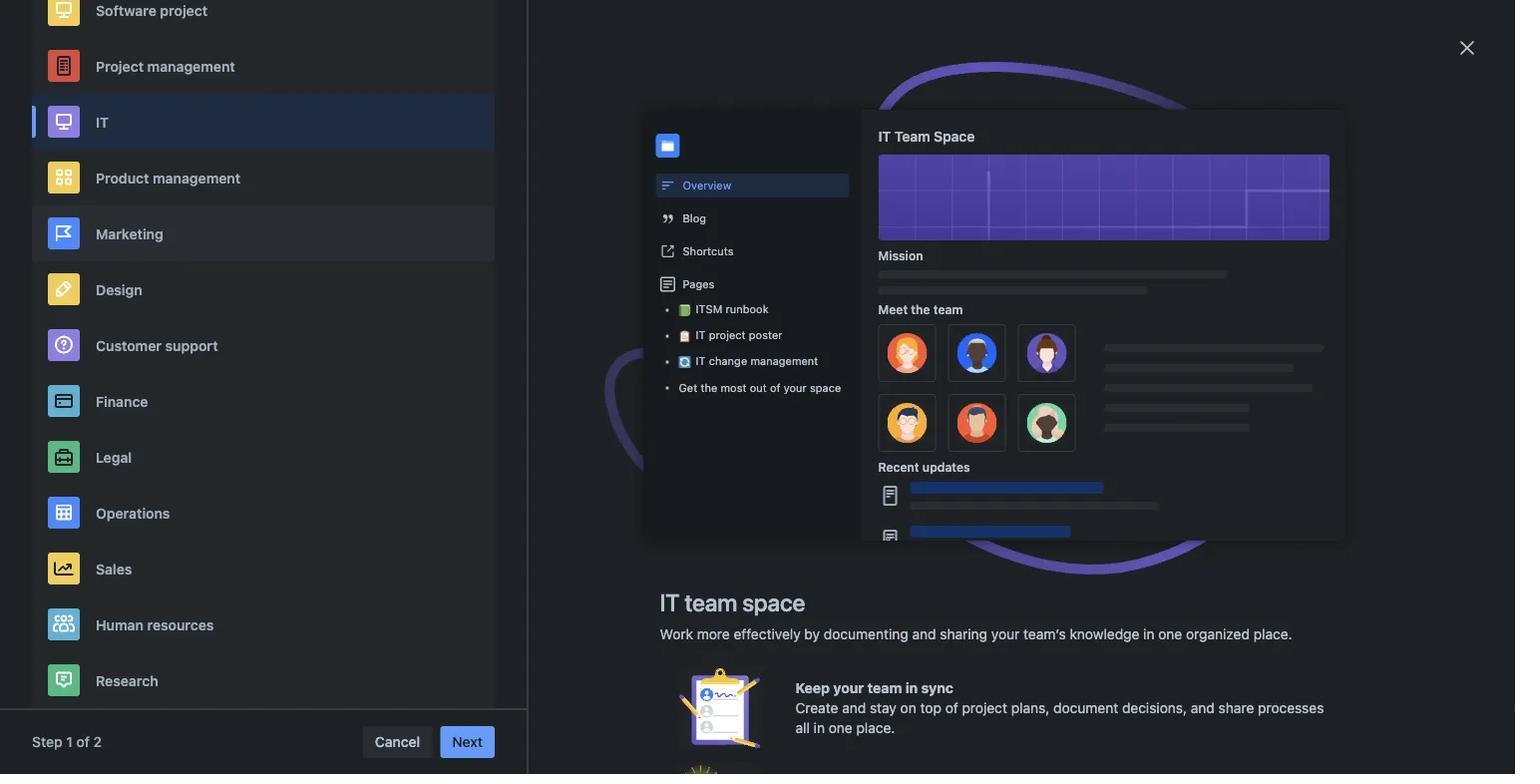 Task type: vqa. For each thing, say whether or not it's contained in the screenshot.
top can
yes



Task type: describe. For each thing, give the bounding box(es) containing it.
create inside in the main navigation bar, select spaces → create space to create a new space.
[[653, 458, 697, 472]]

2 o from the left
[[700, 364, 708, 380]]

effectively
[[734, 626, 801, 642]]

at left any
[[527, 502, 541, 518]]

c
[[680, 364, 688, 380]]

1 space home from the top
[[981, 260, 1063, 276]]

1 o from the left
[[688, 364, 696, 380]]

a for to create a page at any time.
[[479, 502, 487, 518]]

at the top of the page, so teammates can see your progress at a glance.
[[355, 639, 920, 680]]

sync
[[921, 680, 954, 696]]

✏️
[[486, 248, 500, 264]]

legal button
[[32, 429, 495, 485]]

0 inside group
[[134, 242, 141, 256]]

post
[[767, 753, 796, 770]]

tab list containing assigned to me
[[287, 125, 582, 157]]

+
[[458, 709, 466, 724]]

press
[[355, 707, 393, 724]]

on your keyboard to edit and start typing. you can edit anywhere.
[[355, 248, 888, 288]]

and inside it team space work more effectively by documenting and sharing your team's knowledge in one organized place.
[[912, 626, 936, 642]]

main
[[397, 456, 430, 472]]

click the pencil icon ✏️ or e
[[355, 248, 532, 264]]

it project poster
[[696, 329, 783, 342]]

overview link
[[39, 88, 279, 124]]

or right ✏️
[[504, 248, 517, 264]]

stay
[[870, 700, 897, 716]]

a for to see a list of elements.
[[452, 594, 460, 610]]

the right meet
[[911, 302, 930, 316]]

apps
[[492, 19, 526, 35]]

space.
[[855, 456, 900, 472]]

can inside on your keyboard to edit and start typing. you can edit anywhere.
[[834, 248, 857, 264]]

added to a highlighted section of the page or post you are editing or
[[355, 753, 914, 774]]

it inside it button
[[96, 113, 109, 130]]

publish
[[573, 412, 624, 426]]

step 1 of 2
[[32, 734, 102, 750]]

0 vertical spatial tasks
[[311, 91, 350, 105]]

bob builder link
[[39, 331, 279, 367]]

sales
[[96, 560, 132, 577]]

:clipboard: image
[[679, 330, 691, 342]]

group containing overview
[[39, 88, 279, 267]]

1 horizontal spatial create
[[765, 456, 809, 472]]

page,
[[597, 639, 635, 656]]

0 vertical spatial when
[[632, 410, 666, 426]]

of inside keep your team in sync create and stay on top of project plans, document decisions, and share processes all in one place.
[[945, 700, 958, 716]]

the left 'types'
[[456, 316, 476, 332]]

poster
[[749, 329, 783, 342]]

space inside dialog
[[934, 128, 975, 144]]

customer support button
[[32, 317, 495, 373]]

project for software
[[160, 2, 208, 18]]

of right list
[[488, 594, 502, 610]]

recent updates
[[878, 460, 970, 474]]

0 vertical spatial spaces
[[51, 305, 96, 318]]

can for see
[[738, 639, 762, 656]]

assigned
[[320, 132, 379, 149]]

editing
[[850, 753, 894, 770]]

the up the anywhere. at top
[[390, 248, 410, 264]]

overview inside "it team space" dialog
[[683, 179, 732, 192]]

due
[[1348, 208, 1375, 224]]

management for project management
[[147, 58, 235, 74]]

anywhere.
[[355, 272, 420, 288]]

open
[[541, 548, 575, 564]]

your inside on your keyboard to edit and start typing. you can edit anywhere.
[[559, 248, 587, 264]]

it for team
[[660, 589, 680, 617]]

shared
[[827, 410, 871, 426]]

teammates
[[658, 639, 735, 656]]

confluence for 7th page title icon from the top
[[1097, 549, 1171, 565]]

the right open
[[578, 548, 601, 564]]

navigation
[[433, 456, 504, 472]]

space inside it team space work more effectively by documenting and sharing your team's knowledge in one organized place.
[[742, 589, 805, 617]]

bob builder
[[83, 341, 158, 357]]

created by me button
[[449, 125, 582, 157]]

enter
[[473, 709, 509, 724]]

of right '1'
[[76, 734, 90, 750]]

the right use
[[383, 364, 404, 380]]

of right 'types'
[[519, 316, 532, 332]]

sales button
[[32, 541, 495, 597]]

home for click the pencil icon ✏️ or
[[1025, 260, 1063, 276]]

the up save
[[472, 364, 493, 380]]

editor
[[598, 707, 639, 724]]

starred link
[[39, 160, 279, 196]]

you inside 'added to a highlighted section of the page or post you are editing or'
[[799, 753, 822, 770]]

page left is
[[702, 410, 733, 426]]

space for use the toolbar at the top to play around with
[[981, 364, 1021, 380]]

team for keep your team in sync create and stay on top of project plans, document decisions, and share processes all in one place.
[[868, 680, 902, 696]]

work
[[660, 626, 693, 642]]

sharing
[[940, 626, 988, 642]]

a inside at the top of the page, so teammates can see your progress at a glance.
[[908, 639, 916, 656]]

close image
[[1456, 36, 1480, 60]]

the down to see a list of elements.
[[502, 639, 524, 656]]

spacemarketing
[[83, 377, 188, 393]]

4 confluence from the top
[[1097, 651, 1171, 668]]

use
[[355, 364, 380, 380]]

started for 7th page title icon from the top
[[1033, 549, 1079, 565]]

marketing button
[[32, 206, 495, 261]]

team inside it team space work more effectively by documenting and sharing your team's knowledge in one organized place.
[[685, 589, 737, 617]]

Search field
[[1136, 11, 1336, 43]]

software project
[[96, 2, 208, 18]]

page inside 'added to a highlighted section of the page or post you are editing or'
[[715, 753, 747, 770]]

it change management
[[696, 355, 818, 368]]

page down bar,
[[490, 502, 524, 518]]

on inside keep your team in sync create and stay on top of project plans, document decisions, and share processes all in one place.
[[901, 700, 917, 716]]

to left open
[[524, 548, 538, 564]]

to down ready
[[748, 456, 762, 472]]

the left the editor
[[572, 707, 595, 724]]

banner containing home
[[0, 0, 1515, 56]]

of right out
[[770, 382, 781, 395]]

or right editing
[[897, 753, 910, 770]]

management for product management
[[153, 169, 241, 186]]

2 vertical spatial when
[[516, 707, 553, 724]]

or left post
[[751, 753, 764, 770]]

and left share
[[1191, 700, 1215, 716]]

to inside the use the toolbar at the top to play around with font , c o l o r s , formatt ing , and more
[[522, 364, 534, 380]]

spacemarketing link
[[39, 367, 279, 403]]

confluence for fourth page title icon from the bottom of the page
[[1097, 457, 1171, 473]]

one inside it team space work more effectively by documenting and sharing your team's knowledge in one organized place.
[[1159, 626, 1182, 642]]

team for meet the team
[[934, 302, 963, 316]]

step
[[32, 734, 63, 750]]

more inside the use the toolbar at the top to play around with font , c o l o r s , formatt ing , and more
[[821, 364, 854, 380]]

created by me
[[458, 132, 556, 149]]

it for change
[[696, 355, 706, 368]]

you
[[806, 248, 830, 264]]

your left page.
[[686, 316, 714, 332]]

see for a
[[425, 594, 449, 610]]

more inside it team space work more effectively by documenting and sharing your team's knowledge in one organized place.
[[697, 626, 730, 642]]

6 page title icon image from the top
[[955, 504, 971, 520]]

starred
[[83, 169, 131, 186]]

1
[[66, 734, 73, 750]]

use the toolbar at the top to play around with font , c o l o r s , formatt ing , and more
[[355, 361, 854, 383]]

at right progress
[[891, 639, 905, 656]]

builder
[[113, 341, 158, 357]]

0 vertical spatial 0
[[423, 132, 432, 149]]

top inside keep your team in sync create and stay on top of project plans, document decisions, and share processes all in one place.
[[920, 700, 942, 716]]

to left be
[[791, 410, 803, 426]]

human resources
[[96, 616, 214, 633]]

software project button
[[32, 0, 495, 38]]

bar,
[[508, 456, 534, 472]]

are
[[826, 753, 846, 770]]

space for to save your draft or
[[981, 411, 1021, 427]]

and inside on your keyboard to edit and start typing. you can edit anywhere.
[[698, 248, 722, 264]]

recent for recent updates
[[878, 460, 919, 474]]

all inside keep your team in sync create and stay on top of project plans, document decisions, and share processes all in one place.
[[796, 720, 810, 736]]

to inside on your keyboard to edit and start typing. you can edit anywhere.
[[654, 248, 666, 264]]

types
[[480, 316, 515, 332]]

operations
[[96, 505, 170, 521]]

team
[[895, 128, 930, 144]]

it for project
[[696, 329, 706, 342]]

4 page title icon image from the top
[[955, 412, 971, 428]]

home for /image
[[1025, 317, 1063, 333]]

getting started in confluence for fourth page title icon from the bottom of the page
[[981, 457, 1171, 473]]

content
[[536, 316, 584, 332]]

getting started in confluence link for fourth page title icon from the bottom of the page
[[981, 457, 1171, 473]]

getting started in confluence link for first page title icon from the bottom of the page
[[981, 708, 1171, 725]]

getting started in confluence link for 7th page title icon from the top
[[981, 549, 1171, 565]]

project inside keep your team in sync create and stay on top of project plans, document decisions, and share processes all in one place.
[[962, 700, 1008, 716]]

to save your draft or publish when your page is ready to be shared
[[433, 410, 871, 426]]

product
[[96, 169, 149, 186]]

when on a page to open the editor.
[[411, 548, 648, 564]]

software
[[96, 2, 156, 18]]

the inside 'added to a highlighted section of the page or post you are editing or'
[[691, 753, 711, 770]]

or right draft
[[553, 410, 566, 426]]

add
[[642, 316, 666, 332]]

inline
[[355, 753, 392, 770]]

7 page title icon image from the top
[[955, 550, 971, 566]]

to down the anywhere. at top
[[395, 316, 408, 332]]

4 started from the top
[[1033, 651, 1079, 668]]

0 horizontal spatial on
[[455, 548, 472, 564]]

product management button
[[32, 150, 495, 206]]

project for it
[[709, 329, 746, 342]]

:clipboard: image
[[679, 330, 691, 342]]

toolbar
[[408, 364, 453, 380]]

3 page title icon image from the top
[[955, 365, 971, 381]]

to inside 'added to a highlighted section of the page or post you are editing or'
[[521, 753, 534, 770]]

home inside home link
[[200, 19, 239, 35]]

design
[[96, 281, 142, 298]]

to see a list of elements.
[[408, 594, 573, 610]]

your inside it team space work more effectively by documenting and sharing your team's knowledge in one organized place.
[[991, 626, 1020, 642]]

knowledge
[[1070, 626, 1140, 642]]

save
[[454, 410, 483, 426]]

home for font
[[1025, 364, 1063, 380]]

to left list
[[408, 594, 422, 610]]

/image
[[785, 318, 829, 332]]

due date
[[1348, 208, 1410, 224]]

the right in
[[371, 456, 393, 472]]

of inside at the top of the page, so teammates can see your progress at a glance.
[[554, 639, 567, 656]]

keep
[[796, 680, 830, 696]]



Task type: locate. For each thing, give the bounding box(es) containing it.
finance
[[96, 393, 148, 409]]

0 vertical spatial all
[[438, 316, 452, 332]]

2 vertical spatial management
[[751, 355, 818, 368]]

section
[[624, 753, 670, 770]]

1 vertical spatial place.
[[857, 720, 895, 736]]

1 vertical spatial all
[[796, 720, 810, 736]]

resources
[[147, 616, 214, 633]]

1 vertical spatial see
[[425, 594, 449, 610]]

2 getting from the top
[[981, 503, 1029, 519]]

me for by
[[533, 132, 553, 149]]

pages
[[683, 277, 715, 290]]

project
[[96, 58, 144, 74]]

it up starred
[[96, 113, 109, 130]]

a for added to a highlighted section of the page or post you are editing or
[[538, 753, 545, 770]]

with
[[616, 364, 643, 380]]

2 space home from the top
[[981, 317, 1063, 333]]

getting started in confluence for first page title icon from the bottom of the page
[[981, 708, 1171, 725]]

it up work
[[660, 589, 680, 617]]

all up post
[[796, 720, 810, 736]]

the down publish.
[[691, 753, 711, 770]]

recent up starred
[[83, 133, 128, 150]]

3 getting from the top
[[981, 549, 1029, 565]]

0 horizontal spatial top
[[497, 364, 518, 380]]

press command + enter when in the editor to publish.
[[355, 707, 714, 724]]

place. inside it team space work more effectively by documenting and sharing your team's knowledge in one organized place.
[[1254, 626, 1293, 642]]

by inside created by me button
[[513, 132, 529, 149]]

draft
[[518, 410, 549, 426]]

getting started in confluence for 7th page title icon from the top
[[981, 549, 1171, 565]]

your right out
[[784, 382, 807, 395]]

o up get
[[688, 364, 696, 380]]

updates
[[923, 460, 970, 474]]

try
[[757, 316, 778, 332]]

ascending sorting icon page image
[[993, 208, 1009, 224]]

1 horizontal spatial spaces
[[586, 458, 630, 472]]

0 horizontal spatial spaces
[[51, 305, 96, 318]]

finance button
[[32, 373, 495, 429]]

to right added
[[521, 753, 534, 770]]

create inside keep your team in sync create and stay on top of project plans, document decisions, and share processes all in one place.
[[796, 700, 838, 716]]

to right the editor
[[642, 707, 656, 724]]

4 space home link from the top
[[981, 411, 1063, 427]]

me for to
[[399, 132, 419, 149]]

home link
[[194, 11, 245, 43]]

1 vertical spatial by
[[805, 626, 820, 642]]

team right meet
[[934, 302, 963, 316]]

see for all
[[411, 316, 434, 332]]

2 horizontal spatial space
[[810, 382, 841, 395]]

the
[[390, 248, 410, 264], [911, 302, 930, 316], [456, 316, 476, 332], [383, 364, 404, 380], [472, 364, 493, 380], [701, 382, 718, 395], [371, 456, 393, 472], [578, 548, 601, 564], [502, 639, 524, 656], [571, 639, 593, 656], [572, 707, 595, 724], [691, 753, 711, 770]]

your right "keep" at the right of the page
[[833, 680, 864, 696]]

1 horizontal spatial o
[[700, 364, 708, 380]]

get
[[679, 382, 698, 395]]

:arrows_counterclockwise: image
[[679, 356, 691, 368]]

1 horizontal spatial →
[[633, 456, 646, 472]]

recent for recent
[[83, 133, 128, 150]]

in
[[355, 456, 367, 472]]

a for when on a page to open the editor.
[[475, 548, 483, 564]]

2 vertical spatial see
[[766, 639, 790, 656]]

1 getting from the top
[[981, 457, 1029, 473]]

to right keyboard
[[654, 248, 666, 264]]

0 vertical spatial top
[[497, 364, 518, 380]]

1 horizontal spatial when
[[516, 707, 553, 724]]

2 horizontal spatial ,
[[786, 364, 790, 380]]

2 vertical spatial space
[[742, 589, 805, 617]]

1 vertical spatial when
[[414, 548, 451, 564]]

1 horizontal spatial on
[[539, 248, 555, 264]]

0 horizontal spatial one
[[829, 720, 853, 736]]

confluence image
[[52, 15, 170, 39], [52, 15, 170, 39]]

3 started from the top
[[1033, 549, 1079, 565]]

top inside at the top of the page, so teammates can see your progress at a glance.
[[527, 639, 550, 656]]

3 space home from the top
[[981, 364, 1063, 380]]

1 getting started in confluence from the top
[[981, 457, 1171, 473]]

more right work
[[697, 626, 730, 642]]

space home for to see all the types of content you can add to your page. try
[[981, 317, 1063, 333]]

0 horizontal spatial →
[[463, 753, 476, 770]]

plans,
[[1011, 700, 1050, 716]]

top
[[497, 364, 518, 380], [527, 639, 550, 656], [920, 700, 942, 716]]

1 horizontal spatial you
[[799, 753, 822, 770]]

, up get the most out of your space
[[786, 364, 790, 380]]

next button
[[440, 726, 495, 758]]

2 horizontal spatial top
[[920, 700, 942, 716]]

space home link for to save your draft or
[[981, 411, 1063, 427]]

all up toolbar on the left top of page
[[438, 316, 452, 332]]

1 vertical spatial space
[[704, 458, 741, 472]]

me right the assigned
[[399, 132, 419, 149]]

space up the effectively
[[742, 589, 805, 617]]

1 horizontal spatial top
[[527, 639, 550, 656]]

it right :clipboard: icon
[[696, 329, 706, 342]]

0 vertical spatial team
[[934, 302, 963, 316]]

tab list
[[287, 125, 582, 157]]

1 horizontal spatial create
[[796, 700, 838, 716]]

0 horizontal spatial create
[[432, 502, 475, 518]]

0 horizontal spatial by
[[513, 132, 529, 149]]

1 getting started in confluence link from the top
[[981, 457, 1171, 473]]

space
[[810, 382, 841, 395], [704, 458, 741, 472], [742, 589, 805, 617]]

a inside 'added to a highlighted section of the page or post you are editing or'
[[538, 753, 545, 770]]

space home link for use the toolbar at the top to play around with
[[981, 364, 1063, 380]]

space home for to save your draft or
[[981, 411, 1063, 427]]

progress
[[827, 639, 888, 656]]

0 horizontal spatial team
[[685, 589, 737, 617]]

0 vertical spatial overview
[[83, 97, 143, 114]]

group
[[39, 88, 279, 267]]

2 edit from the left
[[860, 248, 885, 264]]

at right toolbar on the left top of page
[[456, 364, 469, 380]]

4 space home from the top
[[981, 411, 1063, 427]]

comment
[[395, 753, 460, 770]]

to see all the types of content you can add to your page. try /image
[[391, 316, 829, 332]]

next
[[452, 734, 483, 750]]

to right the assigned
[[383, 132, 396, 149]]

5 confluence from the top
[[1097, 708, 1171, 725]]

getting for sixth page title icon from the top
[[981, 503, 1029, 519]]

to inside tab list
[[383, 132, 396, 149]]

runbook
[[726, 303, 769, 316]]

5 getting from the top
[[981, 708, 1029, 725]]

share
[[1219, 700, 1254, 716]]

2
[[93, 734, 102, 750]]

space for to see all the types of content you can add to your page. try
[[981, 317, 1021, 333]]

, left c
[[672, 364, 676, 380]]

your left team's
[[991, 626, 1020, 642]]

see inside at the top of the page, so teammates can see your progress at a glance.
[[766, 639, 790, 656]]

1 vertical spatial →
[[463, 753, 476, 770]]

0 horizontal spatial create
[[653, 458, 697, 472]]

typing.
[[759, 248, 802, 264]]

customer
[[96, 337, 162, 353]]

page down to create a page at any time.
[[486, 548, 520, 564]]

by inside it team space work more effectively by documenting and sharing your team's knowledge in one organized place.
[[805, 626, 820, 642]]

1 vertical spatial create
[[432, 502, 475, 518]]

2 vertical spatial on
[[901, 700, 917, 716]]

overview inside group
[[83, 97, 143, 114]]

2 vertical spatial can
[[738, 639, 762, 656]]

getting started in confluence for sixth page title icon from the top
[[981, 503, 1171, 519]]

1 page title icon image from the top
[[955, 261, 971, 277]]

operations button
[[32, 485, 495, 541]]

documenting
[[824, 626, 909, 642]]

1 vertical spatial recent
[[878, 460, 919, 474]]

create down to save your draft or publish when your page is ready to be shared
[[653, 458, 697, 472]]

0 vertical spatial create
[[653, 458, 697, 472]]

e
[[524, 250, 532, 264]]

team up stay in the right bottom of the page
[[868, 680, 902, 696]]

1 vertical spatial more
[[697, 626, 730, 642]]

page
[[702, 410, 733, 426], [490, 502, 524, 518], [486, 548, 520, 564], [715, 753, 747, 770]]

0 horizontal spatial ,
[[672, 364, 676, 380]]

on right stay in the right bottom of the page
[[901, 700, 917, 716]]

space home link for to see all the types of content you can add to your page. try
[[981, 317, 1063, 333]]

top inside the use the toolbar at the top to play around with font , c o l o r s , formatt ing , and more
[[497, 364, 518, 380]]

5 getting started in confluence link from the top
[[981, 708, 1171, 725]]

0 horizontal spatial you
[[588, 316, 611, 332]]

your down get
[[670, 410, 698, 426]]

it button
[[32, 94, 495, 150]]

create
[[653, 458, 697, 472], [796, 700, 838, 716]]

2 vertical spatial project
[[962, 700, 1008, 716]]

can inside at the top of the page, so teammates can see your progress at a glance.
[[738, 639, 762, 656]]

1 vertical spatial overview
[[683, 179, 732, 192]]

1 horizontal spatial tasks
[[311, 91, 350, 105]]

confluence for first page title icon from the bottom of the page
[[1097, 708, 1171, 725]]

publish.
[[659, 707, 714, 724]]

place. inside keep your team in sync create and stay on top of project plans, document decisions, and share processes all in one place.
[[857, 720, 895, 736]]

1 vertical spatial project
[[709, 329, 746, 342]]

1 horizontal spatial by
[[805, 626, 820, 642]]

me right created
[[533, 132, 553, 149]]

1 horizontal spatial place.
[[1254, 626, 1293, 642]]

a down navigation
[[479, 502, 487, 518]]

to right the add
[[670, 316, 682, 332]]

1 vertical spatial 0
[[134, 242, 141, 256]]

of right section
[[674, 753, 687, 770]]

home for publish
[[1025, 411, 1063, 427]]

date
[[1379, 208, 1410, 224]]

l
[[696, 364, 700, 380]]

you left are
[[799, 753, 822, 770]]

top down elements.
[[527, 639, 550, 656]]

1 vertical spatial tasks
[[83, 241, 120, 257]]

1 vertical spatial top
[[527, 639, 550, 656]]

2 horizontal spatial team
[[934, 302, 963, 316]]

out
[[750, 382, 767, 395]]

1 horizontal spatial all
[[796, 720, 810, 736]]

, right the r
[[722, 364, 726, 380]]

and inside the use the toolbar at the top to play around with font , c o l o r s , formatt ing , and more
[[794, 364, 818, 380]]

page title icon image
[[955, 261, 971, 277], [955, 318, 971, 334], [955, 365, 971, 381], [955, 412, 971, 428], [955, 458, 971, 474], [955, 504, 971, 520], [955, 550, 971, 566], [955, 710, 971, 726]]

overview
[[83, 97, 143, 114], [683, 179, 732, 192]]

1 horizontal spatial ,
[[722, 364, 726, 380]]

recent
[[83, 133, 128, 150], [878, 460, 919, 474]]

when up to see a list of elements.
[[414, 548, 451, 564]]

click
[[355, 248, 386, 264]]

apps button
[[486, 11, 546, 43]]

your right save
[[487, 410, 515, 426]]

1 started from the top
[[1033, 457, 1079, 473]]

2 started from the top
[[1033, 503, 1079, 519]]

2 horizontal spatial on
[[901, 700, 917, 716]]

5 started from the top
[[1033, 708, 1079, 725]]

keep your team in sync create and stay on top of project plans, document decisions, and share processes all in one place.
[[796, 680, 1324, 736]]

on up list
[[455, 548, 472, 564]]

it team space dialog
[[0, 0, 1515, 774]]

by right the effectively
[[805, 626, 820, 642]]

create down "keep" at the right of the page
[[796, 700, 838, 716]]

project up change
[[709, 329, 746, 342]]

0 horizontal spatial space
[[704, 458, 741, 472]]

:arrows_counterclockwise: image
[[679, 356, 691, 368]]

2 horizontal spatial when
[[632, 410, 666, 426]]

8 page title icon image from the top
[[955, 710, 971, 726]]

edit
[[670, 248, 694, 264], [860, 248, 885, 264]]

2 getting started in confluence link from the top
[[981, 503, 1171, 519]]

spaces inside in the main navigation bar, select spaces → create space to create a new space.
[[586, 458, 630, 472]]

so
[[638, 639, 654, 656]]

in inside it team space work more effectively by documenting and sharing your team's knowledge in one organized place.
[[1143, 626, 1155, 642]]

new
[[823, 456, 852, 472]]

3 , from the left
[[786, 364, 790, 380]]

1 vertical spatial on
[[455, 548, 472, 564]]

getting started in confluence link for sixth page title icon from the top
[[981, 503, 1171, 519]]

2 space home link from the top
[[981, 317, 1063, 333]]

one up are
[[829, 720, 853, 736]]

o left s at the left of the page
[[700, 364, 708, 380]]

tasks inside group
[[83, 241, 120, 257]]

it left the r
[[696, 355, 706, 368]]

1 horizontal spatial overview
[[683, 179, 732, 192]]

when
[[632, 410, 666, 426], [414, 548, 451, 564], [516, 707, 553, 724]]

can right teammates
[[738, 639, 762, 656]]

it team space work more effectively by documenting and sharing your team's knowledge in one organized place.
[[660, 589, 1293, 642]]

3 getting started in confluence link from the top
[[981, 549, 1171, 565]]

0 vertical spatial →
[[633, 456, 646, 472]]

on inside on your keyboard to edit and start typing. you can edit anywhere.
[[539, 248, 555, 264]]

can for add
[[615, 316, 638, 332]]

list
[[464, 594, 485, 610]]

project left plans,
[[962, 700, 1008, 716]]

project inside button
[[160, 2, 208, 18]]

see up toolbar on the left top of page
[[411, 316, 434, 332]]

and left stay in the right bottom of the page
[[842, 700, 866, 716]]

a left list
[[452, 594, 460, 610]]

getting for 7th page title icon from the top
[[981, 549, 1029, 565]]

0 horizontal spatial o
[[688, 364, 696, 380]]

team inside keep your team in sync create and stay on top of project plans, document decisions, and share processes all in one place.
[[868, 680, 902, 696]]

0 horizontal spatial me
[[399, 132, 419, 149]]

started for fourth page title icon from the bottom of the page
[[1033, 457, 1079, 473]]

edit up pages
[[670, 248, 694, 264]]

2 page title icon image from the top
[[955, 318, 971, 334]]

your inside at the top of the page, so teammates can see your progress at a glance.
[[793, 639, 824, 656]]

1 horizontal spatial can
[[738, 639, 762, 656]]

started
[[1033, 457, 1079, 473], [1033, 503, 1079, 519], [1033, 549, 1079, 565], [1033, 651, 1079, 668], [1033, 708, 1079, 725]]

space home for use the toolbar at the top to play around with
[[981, 364, 1063, 380]]

2 horizontal spatial project
[[962, 700, 1008, 716]]

processes
[[1258, 700, 1324, 716]]

recent left updates
[[878, 460, 919, 474]]

3 confluence from the top
[[1097, 549, 1171, 565]]

4 getting started in confluence from the top
[[981, 651, 1171, 668]]

team up work
[[685, 589, 737, 617]]

0 horizontal spatial when
[[414, 548, 451, 564]]

overview up blog
[[683, 179, 732, 192]]

play
[[538, 364, 564, 380]]

1 horizontal spatial team
[[868, 680, 902, 696]]

see left progress
[[766, 639, 790, 656]]

glance.
[[355, 663, 405, 680]]

0 horizontal spatial more
[[697, 626, 730, 642]]

when down font
[[632, 410, 666, 426]]

place. down stay in the right bottom of the page
[[857, 720, 895, 736]]

0 horizontal spatial 0
[[134, 242, 141, 256]]

the left page,
[[571, 639, 593, 656]]

to
[[383, 132, 396, 149], [654, 248, 666, 264], [395, 316, 408, 332], [670, 316, 682, 332], [522, 364, 534, 380], [437, 410, 450, 426], [791, 410, 803, 426], [748, 456, 762, 472], [414, 502, 428, 518], [524, 548, 538, 564], [408, 594, 422, 610], [642, 707, 656, 724], [521, 753, 534, 770]]

5 getting started in confluence from the top
[[981, 708, 1171, 725]]

1 horizontal spatial one
[[1159, 626, 1182, 642]]

0 vertical spatial project
[[160, 2, 208, 18]]

of inside 'added to a highlighted section of the page or post you are editing or'
[[674, 753, 687, 770]]

2 vertical spatial top
[[920, 700, 942, 716]]

customer support
[[96, 337, 218, 353]]

→ down next
[[463, 753, 476, 770]]

see left list
[[425, 594, 449, 610]]

1 horizontal spatial edit
[[860, 248, 885, 264]]

can
[[834, 248, 857, 264], [615, 316, 638, 332], [738, 639, 762, 656]]

more up shared
[[821, 364, 854, 380]]

0 vertical spatial on
[[539, 248, 555, 264]]

1 confluence from the top
[[1097, 457, 1171, 473]]

0 horizontal spatial place.
[[857, 720, 895, 736]]

1 horizontal spatial recent
[[878, 460, 919, 474]]

description
[[331, 206, 408, 222]]

0 horizontal spatial all
[[438, 316, 452, 332]]

home
[[200, 19, 239, 35], [1025, 260, 1063, 276], [1025, 317, 1063, 333], [1025, 364, 1063, 380], [1025, 411, 1063, 427]]

page
[[955, 208, 989, 224]]

started for sixth page title icon from the top
[[1033, 503, 1079, 519]]

0
[[423, 132, 432, 149], [134, 242, 141, 256]]

the down the r
[[701, 382, 718, 395]]

r
[[708, 364, 714, 380]]

one inside keep your team in sync create and stay on top of project plans, document decisions, and share processes all in one place.
[[829, 720, 853, 736]]

project right software
[[160, 2, 208, 18]]

4 getting from the top
[[981, 651, 1029, 668]]

5 page title icon image from the top
[[955, 458, 971, 474]]

a left new
[[812, 456, 820, 472]]

research
[[96, 672, 158, 689]]

0 vertical spatial space
[[810, 382, 841, 395]]

1 me from the left
[[399, 132, 419, 149]]

1 edit from the left
[[670, 248, 694, 264]]

create down ready
[[765, 456, 809, 472]]

0 vertical spatial recent
[[83, 133, 128, 150]]

at down to see a list of elements.
[[485, 639, 498, 656]]

3 getting started in confluence from the top
[[981, 549, 1171, 565]]

started for first page title icon from the bottom of the page
[[1033, 708, 1079, 725]]

to down main
[[414, 502, 428, 518]]

ing
[[770, 369, 786, 383]]

added
[[476, 753, 517, 770]]

:green_book: image
[[679, 304, 691, 316], [679, 304, 691, 316]]

0 vertical spatial by
[[513, 132, 529, 149]]

0 vertical spatial can
[[834, 248, 857, 264]]

4 getting started in confluence link from the top
[[981, 651, 1171, 668]]

it inside it team space work more effectively by documenting and sharing your team's knowledge in one organized place.
[[660, 589, 680, 617]]

keyboard
[[591, 248, 650, 264]]

select
[[537, 456, 579, 472]]

1 vertical spatial create
[[796, 700, 838, 716]]

banner
[[0, 0, 1515, 56]]

your right e
[[559, 248, 587, 264]]

0 vertical spatial see
[[411, 316, 434, 332]]

1 horizontal spatial more
[[821, 364, 854, 380]]

getting for first page title icon from the bottom of the page
[[981, 708, 1029, 725]]

2 confluence from the top
[[1097, 503, 1171, 519]]

tasks up the assigned
[[311, 91, 350, 105]]

and right ing
[[794, 364, 818, 380]]

font
[[647, 364, 672, 380]]

formatt
[[730, 361, 770, 375]]

1 , from the left
[[672, 364, 676, 380]]

getting for fourth page title icon from the bottom of the page
[[981, 457, 1029, 473]]

is
[[737, 410, 747, 426]]

start
[[725, 248, 755, 264]]

2 getting started in confluence from the top
[[981, 503, 1171, 519]]

you right content
[[588, 316, 611, 332]]

recent inside "it team space" dialog
[[878, 460, 919, 474]]

1 vertical spatial spaces
[[586, 458, 630, 472]]

your
[[559, 248, 587, 264], [686, 316, 714, 332], [784, 382, 807, 395], [487, 410, 515, 426], [670, 410, 698, 426], [991, 626, 1020, 642], [793, 639, 824, 656], [833, 680, 864, 696]]

1 space home link from the top
[[981, 260, 1063, 276]]

and left sharing
[[912, 626, 936, 642]]

2 horizontal spatial can
[[834, 248, 857, 264]]

recent inside recent link
[[83, 133, 128, 150]]

getting started in confluence
[[981, 457, 1171, 473], [981, 503, 1171, 519], [981, 549, 1171, 565], [981, 651, 1171, 668], [981, 708, 1171, 725]]

2 vertical spatial team
[[868, 680, 902, 696]]

1 horizontal spatial 0
[[423, 132, 432, 149]]

3 space home link from the top
[[981, 364, 1063, 380]]

o
[[688, 364, 696, 380], [700, 364, 708, 380]]

pencil
[[414, 248, 452, 264]]

edit right you
[[860, 248, 885, 264]]

2 me from the left
[[533, 132, 553, 149]]

1 vertical spatial management
[[153, 169, 241, 186]]

to create a page at any time.
[[411, 502, 607, 518]]

0 down marketing
[[134, 242, 141, 256]]

time.
[[572, 502, 607, 518]]

top left the play
[[497, 364, 518, 380]]

it team space
[[878, 128, 975, 144]]

0 vertical spatial one
[[1159, 626, 1182, 642]]

confluence for sixth page title icon from the top
[[1097, 503, 1171, 519]]

0 vertical spatial management
[[147, 58, 235, 74]]

0 vertical spatial you
[[588, 316, 611, 332]]

0 horizontal spatial project
[[160, 2, 208, 18]]

product management
[[96, 169, 241, 186]]

by right created
[[513, 132, 529, 149]]

a left highlighted
[[538, 753, 545, 770]]

your inside keep your team in sync create and stay on top of project plans, document decisions, and share processes all in one place.
[[833, 680, 864, 696]]

management down recent link
[[153, 169, 241, 186]]

global element
[[12, 0, 1136, 55]]

0 vertical spatial create
[[765, 456, 809, 472]]

overview down project
[[83, 97, 143, 114]]

place. right organized
[[1254, 626, 1293, 642]]

me inside button
[[533, 132, 553, 149]]

on right e
[[539, 248, 555, 264]]

to left save
[[437, 410, 450, 426]]

space inside in the main navigation bar, select spaces → create space to create a new space.
[[704, 458, 741, 472]]

2 , from the left
[[722, 364, 726, 380]]

it for team
[[878, 128, 891, 144]]

1 vertical spatial you
[[799, 753, 822, 770]]

1 horizontal spatial project
[[709, 329, 746, 342]]

project
[[160, 2, 208, 18], [709, 329, 746, 342], [962, 700, 1008, 716]]

1 horizontal spatial me
[[533, 132, 553, 149]]

at inside the use the toolbar at the top to play around with font , c o l o r s , formatt ing , and more
[[456, 364, 469, 380]]

spaces up bob at the left
[[51, 305, 96, 318]]



